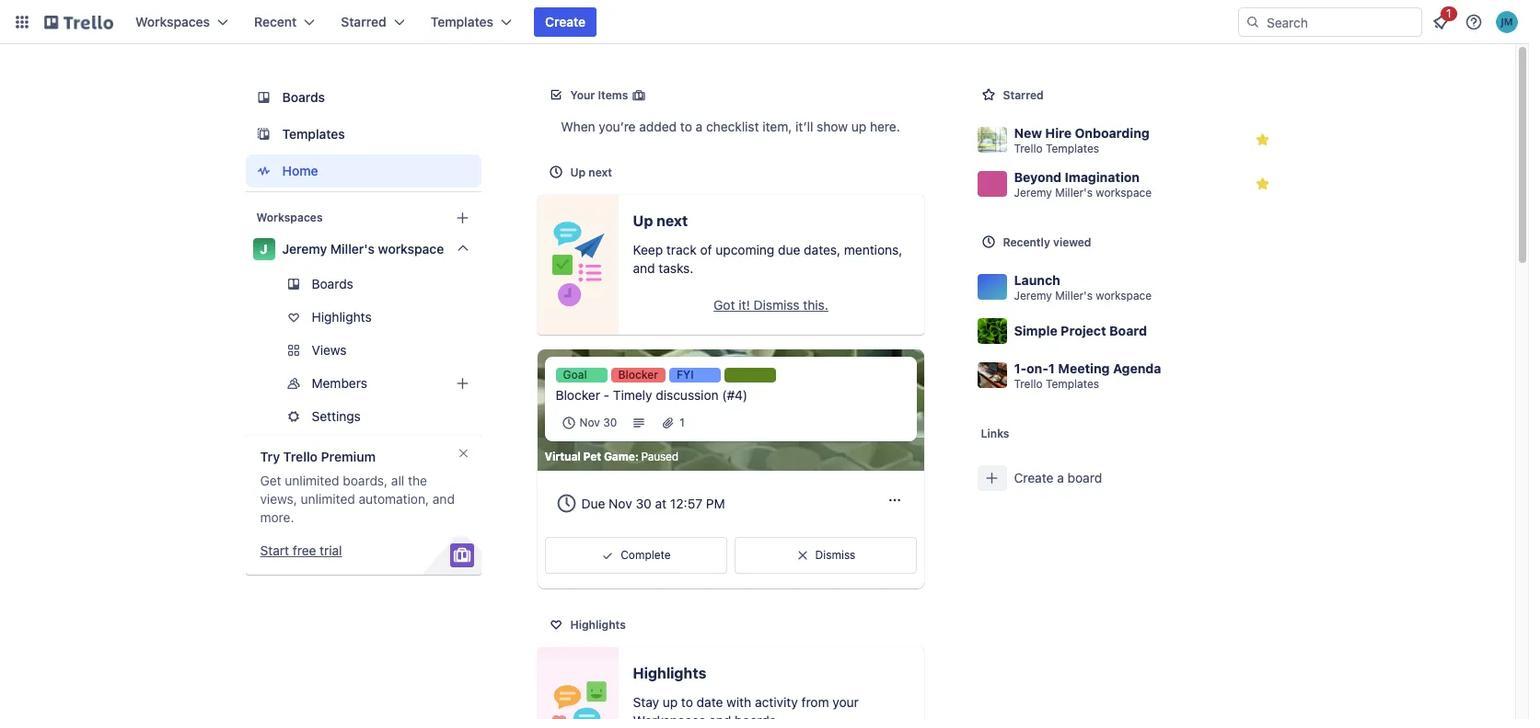 Task type: vqa. For each thing, say whether or not it's contained in the screenshot.
"When you're added to a checklist item, it'll show up here."
yes



Task type: describe. For each thing, give the bounding box(es) containing it.
this.
[[803, 297, 828, 313]]

free
[[293, 543, 316, 559]]

complete
[[621, 549, 671, 563]]

due
[[778, 242, 800, 258]]

your items
[[570, 88, 628, 102]]

the
[[408, 473, 427, 489]]

settings link
[[245, 402, 481, 432]]

from
[[801, 695, 829, 711]]

and inside keep track of upcoming due dates, mentions, and tasks.
[[633, 261, 655, 276]]

0 vertical spatial unlimited
[[285, 473, 339, 489]]

12:57
[[670, 496, 702, 512]]

due nov 30 at 12:57 pm
[[581, 496, 725, 512]]

project
[[1061, 323, 1106, 339]]

miller's inside beyond imagination jeremy miller's workspace
[[1055, 186, 1093, 199]]

beyond imagination jeremy miller's workspace
[[1014, 169, 1152, 199]]

recent button
[[243, 7, 326, 37]]

more.
[[260, 510, 294, 526]]

board
[[1068, 470, 1102, 486]]

1 horizontal spatial next
[[657, 213, 688, 229]]

automation,
[[359, 492, 429, 507]]

board
[[1109, 323, 1147, 339]]

color: green, title: "goal" element
[[556, 368, 607, 383]]

blocker - timely discussion (#4)
[[556, 388, 748, 403]]

0 horizontal spatial up next
[[570, 166, 612, 180]]

j
[[260, 241, 268, 257]]

settings
[[312, 409, 361, 424]]

fyi
[[677, 368, 694, 382]]

workspaces inside stay up to date with activity from your workspaces and boards.
[[633, 714, 706, 720]]

jeremy miller (jeremymiller198) image
[[1496, 11, 1518, 33]]

start free trial button
[[260, 542, 342, 561]]

pm
[[706, 496, 725, 512]]

stay
[[633, 695, 659, 711]]

virtual pet game : paused
[[545, 450, 678, 464]]

template board image
[[253, 123, 275, 145]]

0 vertical spatial to
[[680, 119, 692, 134]]

dates,
[[804, 242, 841, 258]]

dismiss inside button
[[815, 549, 856, 563]]

got it! dismiss this. button
[[633, 291, 909, 320]]

stay up to date with activity from your workspaces and boards.
[[633, 695, 859, 720]]

1 inside 1-on-1 meeting agenda trello templates
[[1048, 360, 1055, 376]]

discussion
[[656, 388, 719, 403]]

start
[[260, 543, 289, 559]]

1 vertical spatial unlimited
[[301, 492, 355, 507]]

upcoming
[[716, 242, 775, 258]]

1 vertical spatial nov
[[609, 496, 632, 512]]

keep track of upcoming due dates, mentions, and tasks.
[[633, 242, 902, 276]]

simple project board link
[[970, 309, 1285, 354]]

hire
[[1045, 125, 1072, 140]]

highlights link
[[245, 303, 481, 332]]

jeremy inside beyond imagination jeremy miller's workspace
[[1014, 186, 1052, 199]]

of
[[700, 242, 712, 258]]

onboarding
[[1075, 125, 1150, 140]]

views,
[[260, 492, 297, 507]]

2 vertical spatial highlights
[[633, 666, 706, 682]]

0 vertical spatial up
[[851, 119, 866, 134]]

a inside button
[[1057, 470, 1064, 486]]

beyond
[[1014, 169, 1062, 185]]

search image
[[1246, 15, 1260, 29]]

boards for highlights
[[312, 276, 353, 292]]

it!
[[739, 297, 750, 313]]

got
[[714, 297, 735, 313]]

when
[[561, 119, 595, 134]]

launch
[[1014, 272, 1060, 288]]

dismiss inside 'button'
[[754, 297, 800, 313]]

views
[[312, 342, 347, 358]]

0 vertical spatial next
[[589, 166, 612, 180]]

1 vertical spatial starred
[[1003, 88, 1044, 102]]

nov 30
[[580, 416, 617, 430]]

blocker for blocker - timely discussion (#4)
[[556, 388, 600, 403]]

activity
[[755, 695, 798, 711]]

1-
[[1014, 360, 1027, 376]]

new hire onboarding trello templates
[[1014, 125, 1150, 155]]

paused
[[641, 450, 678, 464]]

items
[[598, 88, 628, 102]]

click to unstar new hire onboarding. it will be removed from your starred list. image
[[1253, 131, 1272, 149]]

viewed
[[1053, 236, 1091, 249]]

1 vertical spatial workspaces
[[256, 211, 323, 225]]

virtual
[[545, 450, 581, 464]]

it'll
[[795, 119, 813, 134]]

1 notification image
[[1430, 11, 1452, 33]]

jeremy inside 'launch jeremy miller's workspace'
[[1014, 289, 1052, 302]]

imagination
[[1065, 169, 1140, 185]]

when you're added to a checklist item, it'll show up here.
[[561, 119, 900, 134]]

1 horizontal spatial up
[[633, 213, 653, 229]]

0 horizontal spatial highlights
[[312, 309, 372, 325]]

jeremy miller's workspace
[[282, 241, 444, 257]]

home link
[[245, 155, 481, 188]]

primary element
[[0, 0, 1529, 44]]

create for create
[[545, 14, 586, 29]]

open information menu image
[[1465, 13, 1483, 31]]

item,
[[763, 119, 792, 134]]

trial
[[320, 543, 342, 559]]

templates inside new hire onboarding trello templates
[[1046, 141, 1099, 155]]

to inside stay up to date with activity from your workspaces and boards.
[[681, 695, 693, 711]]

you're
[[599, 119, 636, 134]]

show
[[817, 119, 848, 134]]

miller's inside 'launch jeremy miller's workspace'
[[1055, 289, 1093, 302]]

create a board
[[1014, 470, 1102, 486]]

on-
[[1027, 360, 1049, 376]]

agenda
[[1113, 360, 1161, 376]]

workspace inside beyond imagination jeremy miller's workspace
[[1096, 186, 1152, 199]]

0 horizontal spatial 1
[[680, 416, 685, 430]]



Task type: locate. For each thing, give the bounding box(es) containing it.
templates inside popup button
[[431, 14, 493, 29]]

starred
[[341, 14, 386, 29], [1003, 88, 1044, 102]]

1 vertical spatial 30
[[636, 496, 652, 512]]

miller's down imagination
[[1055, 186, 1093, 199]]

1 vertical spatial 1
[[680, 416, 685, 430]]

checklist
[[706, 119, 759, 134]]

0 horizontal spatial and
[[433, 492, 455, 507]]

templates down meeting on the right of page
[[1046, 377, 1099, 391]]

and inside "try trello premium get unlimited boards, all the views, unlimited automation, and more."
[[433, 492, 455, 507]]

goal
[[563, 368, 587, 382]]

unlimited down 'boards,'
[[301, 492, 355, 507]]

1 vertical spatial miller's
[[330, 241, 375, 257]]

and inside stay up to date with activity from your workspaces and boards.
[[709, 714, 731, 720]]

0 horizontal spatial up
[[663, 695, 678, 711]]

2 vertical spatial and
[[709, 714, 731, 720]]

highlights up stay
[[633, 666, 706, 682]]

and
[[633, 261, 655, 276], [433, 492, 455, 507], [709, 714, 731, 720]]

members link
[[245, 369, 481, 399]]

1 vertical spatial up
[[633, 213, 653, 229]]

1 vertical spatial workspace
[[378, 241, 444, 257]]

got it! dismiss this.
[[714, 297, 828, 313]]

starred button
[[330, 7, 416, 37]]

members
[[312, 376, 367, 391]]

0 horizontal spatial next
[[589, 166, 612, 180]]

next down you're
[[589, 166, 612, 180]]

1 vertical spatial highlights
[[570, 619, 626, 633]]

1 vertical spatial jeremy
[[282, 241, 327, 257]]

next up track
[[657, 213, 688, 229]]

launch jeremy miller's workspace
[[1014, 272, 1152, 302]]

1 vertical spatial dismiss
[[815, 549, 856, 563]]

workspace
[[1096, 186, 1152, 199], [378, 241, 444, 257], [1096, 289, 1152, 302]]

0 vertical spatial dismiss
[[754, 297, 800, 313]]

1 boards link from the top
[[245, 81, 481, 114]]

timely
[[613, 388, 652, 403]]

1
[[1048, 360, 1055, 376], [680, 416, 685, 430]]

0 horizontal spatial blocker
[[556, 388, 600, 403]]

up inside stay up to date with activity from your workspaces and boards.
[[663, 695, 678, 711]]

up next down when
[[570, 166, 612, 180]]

a left checklist
[[696, 119, 703, 134]]

color: bold lime, title: none image
[[725, 368, 776, 383]]

templates down hire
[[1046, 141, 1099, 155]]

create
[[545, 14, 586, 29], [1014, 470, 1054, 486]]

keep
[[633, 242, 663, 258]]

try
[[260, 449, 280, 465]]

start free trial
[[260, 543, 342, 559]]

30 left the at
[[636, 496, 652, 512]]

back to home image
[[44, 7, 113, 37]]

1 down discussion
[[680, 416, 685, 430]]

0 vertical spatial trello
[[1014, 141, 1043, 155]]

1 vertical spatial and
[[433, 492, 455, 507]]

nov
[[580, 416, 600, 430], [609, 496, 632, 512]]

workspace up highlights link
[[378, 241, 444, 257]]

30 down -
[[603, 416, 617, 430]]

0 horizontal spatial a
[[696, 119, 703, 134]]

0 vertical spatial miller's
[[1055, 186, 1093, 199]]

dismiss button
[[734, 538, 916, 575]]

added
[[639, 119, 677, 134]]

board image
[[253, 87, 275, 109]]

1 horizontal spatial highlights
[[570, 619, 626, 633]]

up up keep
[[633, 213, 653, 229]]

blocker down the color: green, title: "goal" element
[[556, 388, 600, 403]]

and down "date"
[[709, 714, 731, 720]]

create for create a board
[[1014, 470, 1054, 486]]

highlights up views
[[312, 309, 372, 325]]

nov up pet
[[580, 416, 600, 430]]

1 vertical spatial trello
[[1014, 377, 1043, 391]]

-
[[604, 388, 610, 403]]

1 horizontal spatial a
[[1057, 470, 1064, 486]]

0 vertical spatial nov
[[580, 416, 600, 430]]

templates button
[[420, 7, 523, 37]]

templates
[[431, 14, 493, 29], [282, 126, 345, 142], [1046, 141, 1099, 155], [1046, 377, 1099, 391]]

1 vertical spatial boards link
[[245, 270, 481, 299]]

workspace inside 'launch jeremy miller's workspace'
[[1096, 289, 1152, 302]]

0 vertical spatial boards
[[282, 89, 325, 105]]

2 horizontal spatial highlights
[[633, 666, 706, 682]]

a left board
[[1057, 470, 1064, 486]]

2 horizontal spatial and
[[709, 714, 731, 720]]

1 horizontal spatial blocker
[[618, 368, 658, 382]]

templates link
[[245, 118, 481, 151]]

recent
[[254, 14, 297, 29]]

color: red, title: "blocker" element
[[611, 368, 666, 383]]

2 vertical spatial jeremy
[[1014, 289, 1052, 302]]

track
[[666, 242, 697, 258]]

simple
[[1014, 323, 1058, 339]]

links
[[981, 427, 1009, 441]]

1 horizontal spatial 1
[[1048, 360, 1055, 376]]

up next up keep
[[633, 213, 688, 229]]

complete button
[[545, 538, 727, 575]]

boards link up highlights link
[[245, 270, 481, 299]]

Search field
[[1260, 8, 1421, 36]]

color: blue, title: "fyi" element
[[669, 368, 721, 383]]

boards link for templates
[[245, 81, 481, 114]]

next
[[589, 166, 612, 180], [657, 213, 688, 229]]

0 horizontal spatial create
[[545, 14, 586, 29]]

1 horizontal spatial up next
[[633, 213, 688, 229]]

0 vertical spatial a
[[696, 119, 703, 134]]

jeremy
[[1014, 186, 1052, 199], [282, 241, 327, 257], [1014, 289, 1052, 302]]

0 vertical spatial up next
[[570, 166, 612, 180]]

0 vertical spatial workspace
[[1096, 186, 1152, 199]]

1 horizontal spatial 30
[[636, 496, 652, 512]]

at
[[655, 496, 667, 512]]

:
[[635, 450, 639, 464]]

up right stay
[[663, 695, 678, 711]]

1 vertical spatial up
[[663, 695, 678, 711]]

2 vertical spatial trello
[[283, 449, 318, 465]]

miller's up simple project board
[[1055, 289, 1093, 302]]

here.
[[870, 119, 900, 134]]

1 horizontal spatial up
[[851, 119, 866, 134]]

0 vertical spatial and
[[633, 261, 655, 276]]

up
[[851, 119, 866, 134], [663, 695, 678, 711]]

1 horizontal spatial nov
[[609, 496, 632, 512]]

0 vertical spatial blocker
[[618, 368, 658, 382]]

2 vertical spatial workspace
[[1096, 289, 1152, 302]]

1 right 1-
[[1048, 360, 1055, 376]]

trello inside new hire onboarding trello templates
[[1014, 141, 1043, 155]]

2 boards link from the top
[[245, 270, 481, 299]]

with
[[727, 695, 751, 711]]

recently viewed
[[1003, 236, 1091, 249]]

your
[[833, 695, 859, 711]]

1 vertical spatial create
[[1014, 470, 1054, 486]]

boards link up templates link
[[245, 81, 481, 114]]

1-on-1 meeting agenda trello templates
[[1014, 360, 1161, 391]]

0 vertical spatial jeremy
[[1014, 186, 1052, 199]]

click to unstar beyond imagination. it will be removed from your starred list. image
[[1253, 175, 1272, 193]]

1 horizontal spatial starred
[[1003, 88, 1044, 102]]

(#4)
[[722, 388, 748, 403]]

mentions,
[[844, 242, 902, 258]]

workspace up board
[[1096, 289, 1152, 302]]

create a board button
[[970, 457, 1285, 501]]

1 vertical spatial blocker
[[556, 388, 600, 403]]

0 vertical spatial starred
[[341, 14, 386, 29]]

miller's up highlights link
[[330, 241, 375, 257]]

trello inside "try trello premium get unlimited boards, all the views, unlimited automation, and more."
[[283, 449, 318, 465]]

views link
[[245, 336, 481, 365]]

meeting
[[1058, 360, 1110, 376]]

templates inside 1-on-1 meeting agenda trello templates
[[1046, 377, 1099, 391]]

create a workspace image
[[452, 207, 474, 229]]

pet
[[583, 450, 601, 464]]

premium
[[321, 449, 376, 465]]

0 vertical spatial 1
[[1048, 360, 1055, 376]]

templates right starred popup button
[[431, 14, 493, 29]]

trello inside 1-on-1 meeting agenda trello templates
[[1014, 377, 1043, 391]]

0 vertical spatial 30
[[603, 416, 617, 430]]

1 horizontal spatial dismiss
[[815, 549, 856, 563]]

starred inside popup button
[[341, 14, 386, 29]]

virtual pet game link
[[545, 450, 635, 465]]

0 horizontal spatial starred
[[341, 14, 386, 29]]

1 horizontal spatial workspaces
[[256, 211, 323, 225]]

1 vertical spatial to
[[681, 695, 693, 711]]

1 vertical spatial boards
[[312, 276, 353, 292]]

jeremy right the j
[[282, 241, 327, 257]]

templates up home
[[282, 126, 345, 142]]

unlimited up views,
[[285, 473, 339, 489]]

up down when
[[570, 166, 586, 180]]

boards link
[[245, 81, 481, 114], [245, 270, 481, 299]]

simple project board
[[1014, 323, 1147, 339]]

1 vertical spatial next
[[657, 213, 688, 229]]

0 horizontal spatial up
[[570, 166, 586, 180]]

create inside primary element
[[545, 14, 586, 29]]

boards.
[[735, 714, 780, 720]]

trello down new
[[1014, 141, 1043, 155]]

0 horizontal spatial 30
[[603, 416, 617, 430]]

new
[[1014, 125, 1042, 140]]

starred up new
[[1003, 88, 1044, 102]]

0 horizontal spatial dismiss
[[754, 297, 800, 313]]

highlights
[[312, 309, 372, 325], [570, 619, 626, 633], [633, 666, 706, 682]]

1 horizontal spatial and
[[633, 261, 655, 276]]

blocker
[[618, 368, 658, 382], [556, 388, 600, 403]]

starred right the recent popup button
[[341, 14, 386, 29]]

recently
[[1003, 236, 1050, 249]]

boards,
[[343, 473, 388, 489]]

get
[[260, 473, 281, 489]]

nov right due
[[609, 496, 632, 512]]

1 vertical spatial a
[[1057, 470, 1064, 486]]

2 vertical spatial miller's
[[1055, 289, 1093, 302]]

boards
[[282, 89, 325, 105], [312, 276, 353, 292]]

workspace down imagination
[[1096, 186, 1152, 199]]

up
[[570, 166, 586, 180], [633, 213, 653, 229]]

add image
[[452, 373, 474, 395]]

boards right board "image"
[[282, 89, 325, 105]]

game
[[604, 450, 635, 464]]

boards link for highlights
[[245, 270, 481, 299]]

0 vertical spatial highlights
[[312, 309, 372, 325]]

jeremy down launch
[[1014, 289, 1052, 302]]

your
[[570, 88, 595, 102]]

tasks.
[[659, 261, 694, 276]]

0 vertical spatial up
[[570, 166, 586, 180]]

trello right try
[[283, 449, 318, 465]]

jeremy down 'beyond'
[[1014, 186, 1052, 199]]

2 vertical spatial workspaces
[[633, 714, 706, 720]]

trello down 1-
[[1014, 377, 1043, 391]]

blocker up 'timely'
[[618, 368, 658, 382]]

0 horizontal spatial nov
[[580, 416, 600, 430]]

1 horizontal spatial create
[[1014, 470, 1054, 486]]

to right added
[[680, 119, 692, 134]]

create button
[[534, 7, 597, 37]]

boards for templates
[[282, 89, 325, 105]]

0 horizontal spatial workspaces
[[135, 14, 210, 29]]

1 vertical spatial up next
[[633, 213, 688, 229]]

2 horizontal spatial workspaces
[[633, 714, 706, 720]]

to left "date"
[[681, 695, 693, 711]]

up left here.
[[851, 119, 866, 134]]

highlights down complete button
[[570, 619, 626, 633]]

blocker for blocker
[[618, 368, 658, 382]]

workspaces
[[135, 14, 210, 29], [256, 211, 323, 225], [633, 714, 706, 720]]

and down keep
[[633, 261, 655, 276]]

workspaces button
[[124, 7, 239, 37]]

and right "automation," in the left bottom of the page
[[433, 492, 455, 507]]

all
[[391, 473, 404, 489]]

0 vertical spatial boards link
[[245, 81, 481, 114]]

boards up highlights link
[[312, 276, 353, 292]]

0 vertical spatial workspaces
[[135, 14, 210, 29]]

try trello premium get unlimited boards, all the views, unlimited automation, and more.
[[260, 449, 455, 526]]

create up your
[[545, 14, 586, 29]]

home image
[[253, 160, 275, 182]]

create left board
[[1014, 470, 1054, 486]]

workspaces inside "popup button"
[[135, 14, 210, 29]]

0 vertical spatial create
[[545, 14, 586, 29]]



